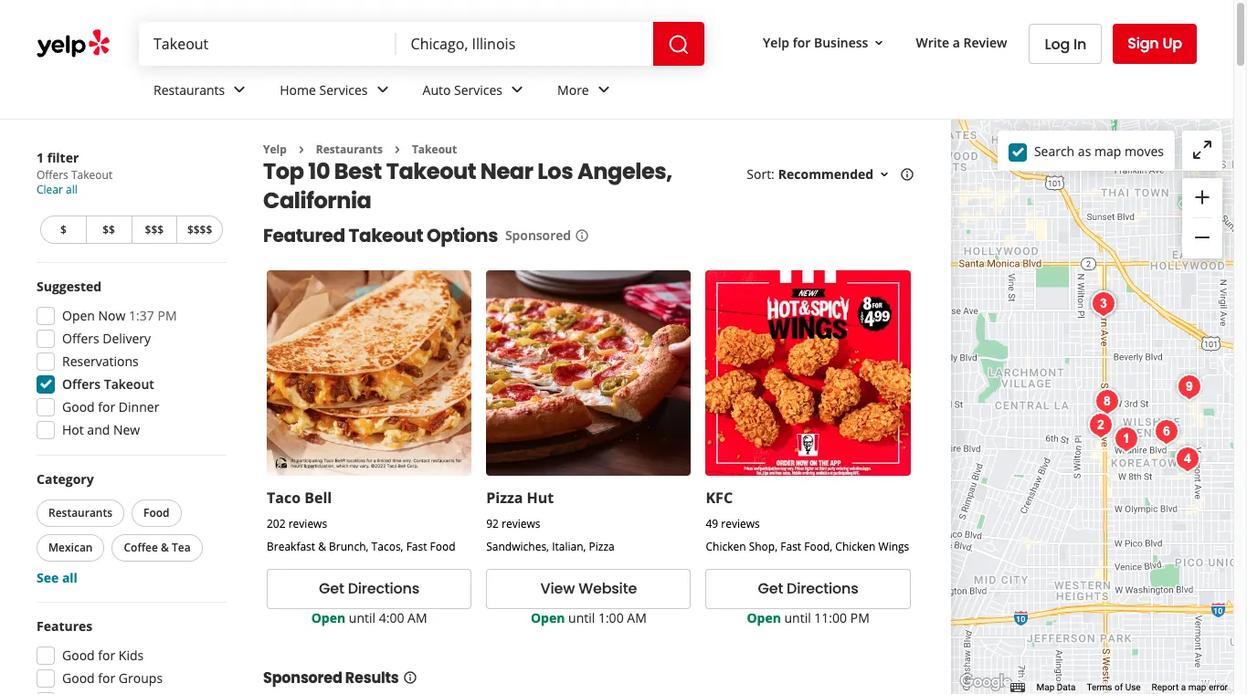 Task type: describe. For each thing, give the bounding box(es) containing it.
best
[[334, 157, 382, 187]]

group containing suggested
[[31, 278, 227, 445]]

services for home services
[[320, 81, 368, 98]]

sponsored for sponsored
[[505, 227, 571, 244]]

directions for 49
[[787, 579, 859, 600]]

$$$$
[[187, 222, 212, 238]]

takeout inside top 10 best takeout near los angeles, california
[[386, 157, 476, 187]]

more
[[558, 81, 589, 98]]

as
[[1079, 142, 1092, 160]]

tacos,
[[372, 539, 404, 555]]

restaurants for 'restaurants' button
[[48, 506, 112, 521]]

sign up
[[1128, 33, 1183, 54]]

featured
[[263, 223, 345, 249]]

get for 49
[[758, 579, 784, 600]]

now
[[98, 307, 126, 325]]

hot and new
[[62, 421, 140, 439]]

map data
[[1037, 683, 1076, 693]]

$$ button
[[86, 216, 131, 244]]

terms
[[1087, 683, 1113, 693]]

featured takeout options
[[263, 223, 498, 249]]

yelp link
[[263, 142, 287, 157]]

business categories element
[[139, 66, 1198, 119]]

24 chevron down v2 image for restaurants
[[229, 79, 251, 101]]

home services
[[280, 81, 368, 98]]

for for groups
[[98, 670, 115, 688]]

kids
[[119, 647, 144, 665]]

a for write
[[953, 33, 961, 51]]

map for error
[[1189, 683, 1207, 693]]

top 10 best takeout near los angeles, california
[[263, 157, 673, 216]]

good for dinner
[[62, 399, 159, 416]]

open until 4:00 am
[[311, 609, 427, 627]]

use
[[1126, 683, 1142, 693]]

until for hut
[[569, 609, 595, 627]]

write a review link
[[909, 26, 1015, 59]]

all inside 1 filter offers takeout clear all
[[66, 182, 78, 197]]

data
[[1058, 683, 1076, 693]]

open until 1:00 am
[[531, 609, 647, 627]]

sign up link
[[1114, 24, 1198, 64]]

business
[[815, 33, 869, 51]]

results
[[345, 668, 399, 689]]

open now 1:37 pm
[[62, 307, 177, 325]]

good for kids
[[62, 647, 144, 665]]

16 chevron down v2 image
[[873, 35, 887, 50]]

california
[[263, 186, 372, 216]]

offers delivery
[[62, 330, 151, 347]]

$
[[60, 222, 67, 238]]

home
[[280, 81, 316, 98]]

sponsored results
[[263, 668, 399, 689]]

takeout down "auto"
[[412, 142, 457, 157]]

pm for open now 1:37 pm
[[158, 307, 177, 325]]

a for report
[[1182, 683, 1187, 693]]

49
[[706, 516, 719, 532]]

dinner
[[119, 399, 159, 416]]

all inside group
[[62, 570, 78, 587]]

cooking mom image
[[1109, 421, 1145, 458]]

takeout link
[[412, 142, 457, 157]]

los
[[538, 157, 573, 187]]

2 chicken from the left
[[836, 539, 876, 555]]

yelp for yelp link
[[263, 142, 287, 157]]

good for good for kids
[[62, 647, 95, 665]]

4:00
[[379, 609, 404, 627]]

16 chevron right v2 image for takeout
[[390, 142, 405, 157]]

yelp for business
[[763, 33, 869, 51]]

pm for open until 11:00 pm
[[851, 609, 870, 627]]

chd mandu la image
[[1149, 414, 1185, 450]]

tip's house image
[[1083, 407, 1120, 444]]

offers inside 1 filter offers takeout clear all
[[37, 167, 68, 183]]

food button
[[132, 500, 182, 528]]

see
[[37, 570, 59, 587]]

am for directions
[[408, 609, 427, 627]]

home services link
[[265, 66, 408, 119]]

$ button
[[40, 216, 86, 244]]

moves
[[1125, 142, 1165, 160]]

search as map moves
[[1035, 142, 1165, 160]]

get directions for 49
[[758, 579, 859, 600]]

food,
[[805, 539, 833, 555]]

top
[[263, 157, 304, 187]]

italian,
[[552, 539, 586, 555]]

open until 11:00 pm
[[747, 609, 870, 627]]

none field near
[[411, 34, 639, 54]]

view
[[541, 579, 575, 600]]

$$
[[103, 222, 115, 238]]

auto services link
[[408, 66, 543, 119]]

kfc 49 reviews chicken shop, fast food, chicken wings
[[706, 488, 910, 555]]

pizza hut 92 reviews sandwiches, italian, pizza
[[487, 488, 615, 555]]

$$$$ button
[[177, 216, 223, 244]]

map for moves
[[1095, 142, 1122, 160]]

92
[[487, 516, 499, 532]]

yelp for business button
[[756, 26, 895, 59]]

reviews for get
[[289, 516, 327, 532]]

sponsored for sponsored results
[[263, 668, 342, 689]]

1 horizontal spatial restaurants link
[[316, 142, 383, 157]]

16 chevron right v2 image for restaurants
[[294, 142, 309, 157]]

taco
[[267, 488, 301, 508]]

group containing category
[[33, 471, 227, 588]]

for for business
[[793, 33, 811, 51]]

bell
[[305, 488, 332, 508]]

restaurants button
[[37, 500, 124, 528]]

1
[[37, 149, 44, 166]]

kfc link
[[706, 488, 733, 508]]

none field find
[[154, 34, 382, 54]]

Near text field
[[411, 34, 639, 54]]

wings
[[879, 539, 910, 555]]

new
[[113, 421, 140, 439]]

10
[[308, 157, 330, 187]]

& inside button
[[161, 540, 169, 556]]

map
[[1037, 683, 1055, 693]]

write a review
[[916, 33, 1008, 51]]

terms of use
[[1087, 683, 1142, 693]]

food inside "button"
[[144, 506, 170, 521]]

category
[[37, 471, 94, 488]]

keyboard shortcuts image
[[1012, 684, 1026, 693]]

reservations
[[62, 353, 139, 370]]

rice chicken image
[[1170, 441, 1206, 478]]

breakfast
[[267, 539, 315, 555]]

until for 49
[[785, 609, 812, 627]]

1 chicken from the left
[[706, 539, 747, 555]]

open for pizza hut
[[531, 609, 565, 627]]

hut
[[527, 488, 554, 508]]

see all
[[37, 570, 78, 587]]



Task type: vqa. For each thing, say whether or not it's contained in the screenshot.
the Keyboard shortcuts
no



Task type: locate. For each thing, give the bounding box(es) containing it.
brunch,
[[329, 539, 369, 555]]

search image
[[668, 33, 690, 55]]

get directions link down tacos,
[[267, 569, 472, 609]]

pizza hut link
[[487, 488, 554, 508]]

takeout down best
[[349, 223, 423, 249]]

1 16 chevron right v2 image from the left
[[294, 142, 309, 157]]

auto services
[[423, 81, 503, 98]]

0 horizontal spatial until
[[349, 609, 376, 627]]

a
[[953, 33, 961, 51], [1182, 683, 1187, 693]]

sponsored left results
[[263, 668, 342, 689]]

takeout down filter
[[71, 167, 113, 183]]

1:37
[[129, 307, 154, 325]]

1 horizontal spatial sponsored
[[505, 227, 571, 244]]

am right 1:00
[[627, 609, 647, 627]]

review
[[964, 33, 1008, 51]]

website
[[579, 579, 637, 600]]

0 horizontal spatial pm
[[158, 307, 177, 325]]

pm
[[158, 307, 177, 325], [851, 609, 870, 627]]

16 info v2 image down angeles,
[[575, 229, 590, 243]]

until left 11:00
[[785, 609, 812, 627]]

offers down reservations
[[62, 376, 101, 393]]

features
[[37, 618, 93, 635]]

0 horizontal spatial &
[[161, 540, 169, 556]]

1 get directions link from the left
[[267, 569, 472, 609]]

1 services from the left
[[320, 81, 368, 98]]

0 vertical spatial pizza
[[487, 488, 523, 508]]

0 horizontal spatial am
[[408, 609, 427, 627]]

$$$ button
[[131, 216, 177, 244]]

good for good for dinner
[[62, 399, 95, 416]]

1 horizontal spatial fast
[[781, 539, 802, 555]]

2 directions from the left
[[787, 579, 859, 600]]

group
[[1183, 178, 1223, 259], [31, 278, 227, 445], [33, 471, 227, 588], [31, 618, 227, 695]]

0 horizontal spatial get
[[319, 579, 344, 600]]

open up 'sponsored results'
[[311, 609, 346, 627]]

3 until from the left
[[785, 609, 812, 627]]

1 vertical spatial restaurants link
[[316, 142, 383, 157]]

for for kids
[[98, 647, 115, 665]]

am
[[408, 609, 427, 627], [627, 609, 647, 627]]

0 horizontal spatial fast
[[407, 539, 427, 555]]

2 16 chevron right v2 image from the left
[[390, 142, 405, 157]]

restaurants down home services link in the left top of the page
[[316, 142, 383, 157]]

0 horizontal spatial map
[[1095, 142, 1122, 160]]

fast inside kfc 49 reviews chicken shop, fast food, chicken wings
[[781, 539, 802, 555]]

0 horizontal spatial pizza
[[487, 488, 523, 508]]

1 good from the top
[[62, 399, 95, 416]]

0 horizontal spatial get directions
[[319, 579, 420, 600]]

all right see
[[62, 570, 78, 587]]

get down shop,
[[758, 579, 784, 600]]

coffee
[[124, 540, 158, 556]]

1 horizontal spatial until
[[569, 609, 595, 627]]

1 horizontal spatial 16 info v2 image
[[575, 229, 590, 243]]

takeout up "dinner"
[[104, 376, 154, 393]]

2 vertical spatial 16 info v2 image
[[403, 671, 417, 685]]

offers for offers takeout
[[62, 376, 101, 393]]

24 chevron down v2 image for more
[[593, 79, 615, 101]]

1 until from the left
[[349, 609, 376, 627]]

recommended button
[[779, 166, 892, 183]]

get down brunch,
[[319, 579, 344, 600]]

&
[[318, 539, 326, 555], [161, 540, 169, 556]]

good
[[62, 399, 95, 416], [62, 647, 95, 665], [62, 670, 95, 688]]

groups
[[119, 670, 163, 688]]

yelp left business
[[763, 33, 790, 51]]

0 horizontal spatial 16 info v2 image
[[403, 671, 417, 685]]

of
[[1115, 683, 1124, 693]]

2 horizontal spatial until
[[785, 609, 812, 627]]

0 vertical spatial a
[[953, 33, 961, 51]]

for down good for kids
[[98, 670, 115, 688]]

see all button
[[37, 570, 78, 587]]

1 horizontal spatial 24 chevron down v2 image
[[372, 79, 394, 101]]

1 horizontal spatial 16 chevron right v2 image
[[390, 142, 405, 157]]

expand map image
[[1192, 139, 1214, 161]]

options
[[427, 223, 498, 249]]

& left "tea"
[[161, 540, 169, 556]]

0 vertical spatial food
[[144, 506, 170, 521]]

24 chevron down v2 image for home services
[[372, 79, 394, 101]]

map data button
[[1037, 682, 1076, 695]]

services for auto services
[[454, 81, 503, 98]]

until left 4:00
[[349, 609, 376, 627]]

24 chevron down v2 image
[[507, 79, 528, 101]]

1 vertical spatial a
[[1182, 683, 1187, 693]]

filter
[[47, 149, 79, 166]]

pm right 11:00
[[851, 609, 870, 627]]

0 horizontal spatial 16 chevron right v2 image
[[294, 142, 309, 157]]

restaurants inside 'business categories' element
[[154, 81, 225, 98]]

0 horizontal spatial directions
[[348, 579, 420, 600]]

1 horizontal spatial pm
[[851, 609, 870, 627]]

1 get from the left
[[319, 579, 344, 600]]

rikas peruvian cuisine image
[[1172, 369, 1208, 405]]

the kimbap image
[[1089, 384, 1126, 420]]

2 horizontal spatial restaurants
[[316, 142, 383, 157]]

sponsored
[[505, 227, 571, 244], [263, 668, 342, 689]]

error
[[1209, 683, 1229, 693]]

taco bell link
[[267, 488, 332, 508]]

0 vertical spatial pm
[[158, 307, 177, 325]]

services inside auto services link
[[454, 81, 503, 98]]

$$$
[[145, 222, 164, 238]]

0 horizontal spatial a
[[953, 33, 961, 51]]

restaurants link down home services link in the left top of the page
[[316, 142, 383, 157]]

0 vertical spatial restaurants link
[[139, 66, 265, 119]]

2 fast from the left
[[781, 539, 802, 555]]

1 vertical spatial good
[[62, 647, 95, 665]]

map region
[[916, 41, 1248, 695]]

1:00
[[599, 609, 624, 627]]

chicken
[[706, 539, 747, 555], [836, 539, 876, 555]]

open down 'view'
[[531, 609, 565, 627]]

get directions link for bell
[[267, 569, 472, 609]]

1 filter offers takeout clear all
[[37, 149, 113, 197]]

offers down filter
[[37, 167, 68, 183]]

fast inside the taco bell 202 reviews breakfast & brunch, tacos, fast food
[[407, 539, 427, 555]]

pizza up 92
[[487, 488, 523, 508]]

1 vertical spatial 16 info v2 image
[[575, 229, 590, 243]]

services left 24 chevron down v2 image
[[454, 81, 503, 98]]

2 good from the top
[[62, 647, 95, 665]]

coffee & tea
[[124, 540, 191, 556]]

log in link
[[1030, 24, 1103, 64]]

near
[[481, 157, 534, 187]]

16 info v2 image right results
[[403, 671, 417, 685]]

reviews inside pizza hut 92 reviews sandwiches, italian, pizza
[[502, 516, 541, 532]]

terms of use link
[[1087, 683, 1142, 693]]

2 services from the left
[[454, 81, 503, 98]]

open for taco bell
[[311, 609, 346, 627]]

2 horizontal spatial 24 chevron down v2 image
[[593, 79, 615, 101]]

tea
[[172, 540, 191, 556]]

get directions link
[[267, 569, 472, 609], [706, 569, 911, 609]]

2 vertical spatial offers
[[62, 376, 101, 393]]

0 horizontal spatial none field
[[154, 34, 382, 54]]

0 vertical spatial all
[[66, 182, 78, 197]]

& left brunch,
[[318, 539, 326, 555]]

yelp for yelp for business
[[763, 33, 790, 51]]

open left 11:00
[[747, 609, 782, 627]]

16 info v2 image for featured takeout options
[[575, 229, 590, 243]]

0 horizontal spatial 24 chevron down v2 image
[[229, 79, 251, 101]]

view website link
[[487, 569, 692, 609]]

google image
[[956, 671, 1017, 695]]

get directions up open until 4:00 am
[[319, 579, 420, 600]]

directions up 11:00
[[787, 579, 859, 600]]

0 horizontal spatial restaurants
[[48, 506, 112, 521]]

1 vertical spatial pm
[[851, 609, 870, 627]]

16 chevron down v2 image
[[878, 168, 892, 182]]

none field up "home"
[[154, 34, 382, 54]]

services right "home"
[[320, 81, 368, 98]]

reviews for view
[[502, 516, 541, 532]]

1 horizontal spatial get directions
[[758, 579, 859, 600]]

0 vertical spatial restaurants
[[154, 81, 225, 98]]

abuelita's birria & mexican food image
[[1086, 286, 1122, 322]]

24 chevron down v2 image left "auto"
[[372, 79, 394, 101]]

directions up 4:00
[[348, 579, 420, 600]]

1 directions from the left
[[348, 579, 420, 600]]

pizza
[[487, 488, 523, 508], [589, 539, 615, 555]]

a right write
[[953, 33, 961, 51]]

none field up 24 chevron down v2 image
[[411, 34, 639, 54]]

services inside home services link
[[320, 81, 368, 98]]

1 horizontal spatial services
[[454, 81, 503, 98]]

a right report on the right bottom
[[1182, 683, 1187, 693]]

sort:
[[747, 166, 775, 183]]

mexican button
[[37, 535, 105, 562]]

get directions
[[319, 579, 420, 600], [758, 579, 859, 600]]

1 none field from the left
[[154, 34, 382, 54]]

log in
[[1045, 33, 1087, 54]]

for up good for groups
[[98, 647, 115, 665]]

good for good for groups
[[62, 670, 95, 688]]

mexican
[[48, 540, 93, 556]]

yelp inside "button"
[[763, 33, 790, 51]]

view website
[[541, 579, 637, 600]]

good down features
[[62, 647, 95, 665]]

good up 'hot'
[[62, 399, 95, 416]]

chicken right food, on the right
[[836, 539, 876, 555]]

food inside the taco bell 202 reviews breakfast & brunch, tacos, fast food
[[430, 539, 456, 555]]

24 chevron down v2 image inside home services link
[[372, 79, 394, 101]]

1 vertical spatial restaurants
[[316, 142, 383, 157]]

1 horizontal spatial reviews
[[502, 516, 541, 532]]

report a map error link
[[1152, 683, 1229, 693]]

0 horizontal spatial chicken
[[706, 539, 747, 555]]

reviews up sandwiches,
[[502, 516, 541, 532]]

2 until from the left
[[569, 609, 595, 627]]

food
[[144, 506, 170, 521], [430, 539, 456, 555]]

services
[[320, 81, 368, 98], [454, 81, 503, 98]]

restaurants link down find field
[[139, 66, 265, 119]]

offers for offers delivery
[[62, 330, 99, 347]]

takeout up options
[[386, 157, 476, 187]]

0 vertical spatial offers
[[37, 167, 68, 183]]

1 fast from the left
[[407, 539, 427, 555]]

& inside the taco bell 202 reviews breakfast & brunch, tacos, fast food
[[318, 539, 326, 555]]

24 chevron down v2 image
[[229, 79, 251, 101], [372, 79, 394, 101], [593, 79, 615, 101]]

get directions link for 49
[[706, 569, 911, 609]]

zoom in image
[[1192, 186, 1214, 208]]

up
[[1163, 33, 1183, 54]]

Find text field
[[154, 34, 382, 54]]

3 reviews from the left
[[722, 516, 760, 532]]

map left the error
[[1189, 683, 1207, 693]]

1 horizontal spatial chicken
[[836, 539, 876, 555]]

for inside "button"
[[793, 33, 811, 51]]

0 vertical spatial sponsored
[[505, 227, 571, 244]]

clear all link
[[37, 182, 78, 197]]

24 chevron down v2 image right more
[[593, 79, 615, 101]]

0 horizontal spatial get directions link
[[267, 569, 472, 609]]

offers up reservations
[[62, 330, 99, 347]]

in
[[1074, 33, 1087, 54]]

2 get directions from the left
[[758, 579, 859, 600]]

good down good for kids
[[62, 670, 95, 688]]

0 vertical spatial yelp
[[763, 33, 790, 51]]

1 24 chevron down v2 image from the left
[[229, 79, 251, 101]]

0 horizontal spatial reviews
[[289, 516, 327, 532]]

0 horizontal spatial services
[[320, 81, 368, 98]]

reviews right 49
[[722, 516, 760, 532]]

am for website
[[627, 609, 647, 627]]

1 vertical spatial map
[[1189, 683, 1207, 693]]

delivery
[[103, 330, 151, 347]]

0 vertical spatial 16 info v2 image
[[901, 168, 915, 182]]

None field
[[154, 34, 382, 54], [411, 34, 639, 54]]

3 good from the top
[[62, 670, 95, 688]]

food up coffee & tea
[[144, 506, 170, 521]]

1 vertical spatial sponsored
[[263, 668, 342, 689]]

recommended
[[779, 166, 874, 183]]

0 vertical spatial map
[[1095, 142, 1122, 160]]

1 horizontal spatial get directions link
[[706, 569, 911, 609]]

fast left food, on the right
[[781, 539, 802, 555]]

restaurants up mexican
[[48, 506, 112, 521]]

gengis khan image
[[1086, 286, 1122, 322]]

1 horizontal spatial directions
[[787, 579, 859, 600]]

16 chevron right v2 image right yelp link
[[294, 142, 309, 157]]

restaurants inside button
[[48, 506, 112, 521]]

1 vertical spatial offers
[[62, 330, 99, 347]]

1 horizontal spatial pizza
[[589, 539, 615, 555]]

zoom out image
[[1192, 227, 1214, 249]]

16 chevron right v2 image left takeout link
[[390, 142, 405, 157]]

1 horizontal spatial &
[[318, 539, 326, 555]]

offers takeout
[[62, 376, 154, 393]]

fast right tacos,
[[407, 539, 427, 555]]

for
[[793, 33, 811, 51], [98, 399, 115, 416], [98, 647, 115, 665], [98, 670, 115, 688]]

directions
[[348, 579, 420, 600], [787, 579, 859, 600]]

taco bell 202 reviews breakfast & brunch, tacos, fast food
[[267, 488, 456, 555]]

sponsored down los
[[505, 227, 571, 244]]

sign
[[1128, 33, 1160, 54]]

am right 4:00
[[408, 609, 427, 627]]

2 reviews from the left
[[502, 516, 541, 532]]

16 info v2 image right 16 chevron down v2 icon
[[901, 168, 915, 182]]

open down suggested
[[62, 307, 95, 325]]

1 reviews from the left
[[289, 516, 327, 532]]

reviews inside the taco bell 202 reviews breakfast & brunch, tacos, fast food
[[289, 516, 327, 532]]

restaurants for the left the restaurants link
[[154, 81, 225, 98]]

1 vertical spatial all
[[62, 570, 78, 587]]

reviews inside kfc 49 reviews chicken shop, fast food, chicken wings
[[722, 516, 760, 532]]

reviews down taco bell 'link'
[[289, 516, 327, 532]]

2 none field from the left
[[411, 34, 639, 54]]

1 vertical spatial pizza
[[589, 539, 615, 555]]

offers
[[37, 167, 68, 183], [62, 330, 99, 347], [62, 376, 101, 393]]

0 horizontal spatial yelp
[[263, 142, 287, 157]]

directions for bell
[[348, 579, 420, 600]]

1 horizontal spatial none field
[[411, 34, 639, 54]]

hot
[[62, 421, 84, 439]]

pm right 1:37
[[158, 307, 177, 325]]

1 horizontal spatial yelp
[[763, 33, 790, 51]]

kfc
[[706, 488, 733, 508]]

food right tacos,
[[430, 539, 456, 555]]

1 horizontal spatial a
[[1182, 683, 1187, 693]]

0 vertical spatial good
[[62, 399, 95, 416]]

auto
[[423, 81, 451, 98]]

until left 1:00
[[569, 609, 595, 627]]

1 am from the left
[[408, 609, 427, 627]]

pm inside group
[[158, 307, 177, 325]]

get directions link down food, on the right
[[706, 569, 911, 609]]

1 get directions from the left
[[319, 579, 420, 600]]

2 vertical spatial good
[[62, 670, 95, 688]]

get directions for bell
[[319, 579, 420, 600]]

restaurants down find field
[[154, 81, 225, 98]]

2 horizontal spatial 16 info v2 image
[[901, 168, 915, 182]]

1 horizontal spatial restaurants
[[154, 81, 225, 98]]

3 24 chevron down v2 image from the left
[[593, 79, 615, 101]]

1 vertical spatial yelp
[[263, 142, 287, 157]]

16 info v2 image
[[901, 168, 915, 182], [575, 229, 590, 243], [403, 671, 417, 685]]

0 horizontal spatial restaurants link
[[139, 66, 265, 119]]

and
[[87, 421, 110, 439]]

shop,
[[749, 539, 778, 555]]

chicken down 49
[[706, 539, 747, 555]]

2 vertical spatial restaurants
[[48, 506, 112, 521]]

get directions up open until 11:00 pm
[[758, 579, 859, 600]]

2 horizontal spatial reviews
[[722, 516, 760, 532]]

1 vertical spatial food
[[430, 539, 456, 555]]

11:00
[[815, 609, 848, 627]]

search
[[1035, 142, 1075, 160]]

open for kfc
[[747, 609, 782, 627]]

for down offers takeout
[[98, 399, 115, 416]]

takeout inside 1 filter offers takeout clear all
[[71, 167, 113, 183]]

get for bell
[[319, 579, 344, 600]]

1 horizontal spatial get
[[758, 579, 784, 600]]

24 chevron down v2 image down find text box
[[229, 79, 251, 101]]

2 get from the left
[[758, 579, 784, 600]]

2 get directions link from the left
[[706, 569, 911, 609]]

None search field
[[139, 22, 709, 66]]

for left business
[[793, 33, 811, 51]]

1 horizontal spatial am
[[627, 609, 647, 627]]

0 horizontal spatial food
[[144, 506, 170, 521]]

restaurants link
[[139, 66, 265, 119], [316, 142, 383, 157]]

1 horizontal spatial map
[[1189, 683, 1207, 693]]

16 chevron right v2 image
[[294, 142, 309, 157], [390, 142, 405, 157]]

group containing features
[[31, 618, 227, 695]]

2 24 chevron down v2 image from the left
[[372, 79, 394, 101]]

all right clear
[[66, 182, 78, 197]]

takeout inside group
[[104, 376, 154, 393]]

0 horizontal spatial sponsored
[[263, 668, 342, 689]]

yelp left 10 at the left of page
[[263, 142, 287, 157]]

map right as
[[1095, 142, 1122, 160]]

report a map error
[[1152, 683, 1229, 693]]

1 horizontal spatial food
[[430, 539, 456, 555]]

for for dinner
[[98, 399, 115, 416]]

24 chevron down v2 image inside the more link
[[593, 79, 615, 101]]

2 am from the left
[[627, 609, 647, 627]]

until for bell
[[349, 609, 376, 627]]

16 info v2 image for top 10 best takeout near los angeles, california
[[901, 168, 915, 182]]

pizza right the italian,
[[589, 539, 615, 555]]



